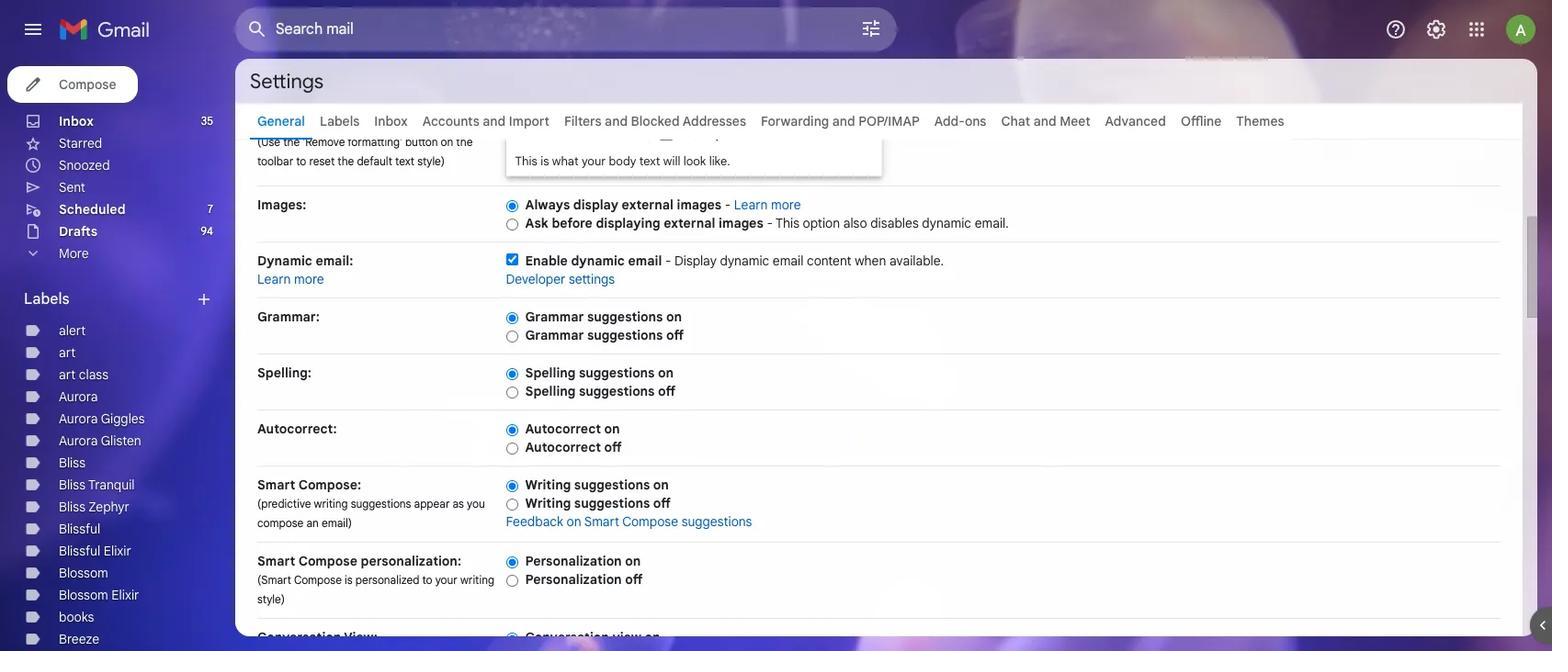 Task type: describe. For each thing, give the bounding box(es) containing it.
to inside smart compose personalization: (smart compose is personalized to your writing style)
[[422, 574, 433, 587]]

filters and blocked addresses
[[564, 113, 746, 130]]

books link
[[59, 609, 94, 626]]

pop/imap
[[859, 113, 920, 130]]

labels link
[[320, 113, 360, 130]]

available.
[[890, 253, 944, 269]]

(use
[[257, 135, 280, 149]]

is inside smart compose personalization: (smart compose is personalized to your writing style)
[[345, 574, 353, 587]]

scheduled link
[[59, 201, 126, 218]]

aurora for aurora glisten
[[59, 433, 98, 449]]

grammar for grammar suggestions on
[[525, 309, 584, 325]]

tranquil
[[88, 477, 135, 494]]

inbox inside labels navigation
[[59, 113, 94, 130]]

Grammar suggestions on radio
[[506, 311, 518, 325]]

off down personalization on
[[625, 572, 643, 588]]

add-ons link
[[935, 113, 987, 130]]

you
[[467, 497, 485, 511]]

blossom for blossom elixir
[[59, 587, 108, 604]]

email)
[[322, 517, 352, 530]]

style) inside smart compose personalization: (smart compose is personalized to your writing style)
[[257, 593, 285, 607]]

compose inside button
[[59, 76, 116, 93]]

ons
[[965, 113, 987, 130]]

bliss zephyr link
[[59, 499, 129, 516]]

off for grammar suggestions on
[[666, 327, 684, 344]]

aurora for the aurora link
[[59, 389, 98, 405]]

autocorrect off
[[525, 439, 622, 456]]

0 vertical spatial your
[[582, 154, 606, 169]]

formatting options toolbar
[[512, 116, 877, 150]]

2 horizontal spatial -
[[767, 215, 773, 232]]

0 horizontal spatial the
[[283, 135, 300, 149]]

smart compose: (predictive writing suggestions appear as you compose an email)
[[257, 477, 485, 530]]

offline link
[[1181, 113, 1222, 130]]

drafts link
[[59, 223, 98, 240]]

autocorrect for autocorrect off
[[525, 439, 601, 456]]

blissful elixir
[[59, 543, 131, 560]]

sans serif
[[519, 125, 580, 142]]

view
[[613, 630, 642, 646]]

and for forwarding
[[833, 113, 856, 130]]

bliss tranquil link
[[59, 477, 135, 494]]

appear
[[414, 497, 450, 511]]

smart for smart compose personalization:
[[257, 553, 295, 570]]

zephyr
[[89, 499, 129, 516]]

0 vertical spatial learn more link
[[734, 197, 801, 213]]

accounts
[[423, 113, 480, 130]]

and for chat
[[1034, 113, 1057, 130]]

1 vertical spatial external
[[664, 215, 716, 232]]

1 vertical spatial this
[[776, 215, 800, 232]]

Conversation view on radio
[[506, 632, 518, 646]]

blissful elixir link
[[59, 543, 131, 560]]

giggles
[[101, 411, 145, 427]]

0 vertical spatial external
[[622, 197, 674, 213]]

displaying
[[596, 215, 661, 232]]

button
[[405, 135, 438, 149]]

more
[[59, 245, 89, 262]]

art for art link
[[59, 345, 76, 361]]

compose right (smart at left bottom
[[294, 574, 342, 587]]

spelling suggestions off
[[525, 383, 676, 400]]

blocked
[[631, 113, 680, 130]]

offline
[[1181, 113, 1222, 130]]

formatting'
[[348, 135, 403, 149]]

0 vertical spatial this
[[515, 154, 538, 169]]

2 horizontal spatial dynamic
[[922, 215, 972, 232]]

glisten
[[101, 433, 141, 449]]

off for spelling suggestions on
[[658, 383, 676, 400]]

blossom link
[[59, 565, 108, 582]]

personalization:
[[361, 553, 461, 570]]

- inside enable dynamic email - display dynamic email content when available. developer settings
[[665, 253, 671, 269]]

main menu image
[[22, 18, 44, 40]]

import
[[509, 113, 550, 130]]

blissful link
[[59, 521, 100, 538]]

add-
[[935, 113, 965, 130]]

Grammar suggestions off radio
[[506, 330, 518, 344]]

grammar suggestions on
[[525, 309, 682, 325]]

on up feedback on smart compose suggestions "link"
[[653, 477, 669, 494]]

compose:
[[298, 477, 361, 494]]

aurora glisten
[[59, 433, 141, 449]]

forwarding
[[761, 113, 829, 130]]

filters and blocked addresses link
[[564, 113, 746, 130]]

labels navigation
[[0, 59, 235, 652]]

writing inside smart compose: (predictive writing suggestions appear as you compose an email)
[[314, 497, 348, 511]]

1 horizontal spatial text
[[640, 154, 660, 169]]

toolbar
[[257, 154, 293, 168]]

blossom for blossom link
[[59, 565, 108, 582]]

elixir for blossom elixir
[[111, 587, 139, 604]]

on down feedback on smart compose suggestions
[[625, 553, 641, 570]]

Ask before displaying external images radio
[[506, 218, 518, 231]]

smart for smart compose:
[[257, 477, 295, 494]]

gmail image
[[59, 11, 159, 48]]

sans serif option
[[515, 124, 590, 143]]

bliss for bliss zephyr
[[59, 499, 85, 516]]

Spelling suggestions off radio
[[506, 386, 518, 400]]

2 inbox from the left
[[374, 113, 408, 130]]

to inside (use the 'remove formatting' button on the toolbar to reset the default text style)
[[296, 154, 306, 168]]

always display external images - learn more
[[525, 197, 801, 213]]

aurora for aurora giggles
[[59, 411, 98, 427]]

bliss link
[[59, 455, 85, 472]]

compose down the "email)" at left
[[298, 553, 358, 570]]

accounts and import link
[[423, 113, 550, 130]]

serif
[[551, 125, 580, 142]]

and for filters
[[605, 113, 628, 130]]

alert link
[[59, 323, 86, 339]]

your inside smart compose personalization: (smart compose is personalized to your writing style)
[[435, 574, 458, 587]]

personalization for personalization off
[[525, 572, 622, 588]]

conversation view on
[[525, 630, 661, 646]]

conversation for conversation view:
[[257, 630, 341, 646]]

elixir for blissful elixir
[[104, 543, 131, 560]]

an
[[306, 517, 319, 530]]

remove formatting ‪(⌘\)‬ image
[[702, 124, 720, 143]]

suggestions for writing suggestions off
[[574, 495, 650, 512]]

Personalization on radio
[[506, 556, 518, 570]]

display
[[675, 253, 717, 269]]

enable
[[525, 253, 568, 269]]

more inside dynamic email: learn more
[[294, 271, 324, 288]]

will
[[663, 154, 681, 169]]

on down 'writing suggestions off' at the left bottom of page
[[567, 514, 581, 530]]

text inside (use the 'remove formatting' button on the toolbar to reset the default text style)
[[395, 154, 415, 168]]

on right view
[[645, 630, 661, 646]]

snoozed
[[59, 157, 110, 174]]

1 vertical spatial smart
[[584, 514, 620, 530]]

display
[[573, 197, 619, 213]]

aurora giggles link
[[59, 411, 145, 427]]

off for writing suggestions on
[[653, 495, 671, 512]]

email:
[[316, 253, 353, 269]]

aurora giggles
[[59, 411, 145, 427]]

conversation view:
[[257, 630, 378, 646]]

aurora link
[[59, 389, 98, 405]]

chat and meet
[[1001, 113, 1091, 130]]

chat
[[1001, 113, 1030, 130]]

starred link
[[59, 135, 102, 152]]

books
[[59, 609, 94, 626]]

labels for labels link
[[320, 113, 360, 130]]

spelling for spelling suggestions off
[[525, 383, 576, 400]]

labels for labels heading
[[24, 290, 69, 309]]



Task type: vqa. For each thing, say whether or not it's contained in the screenshot.


Task type: locate. For each thing, give the bounding box(es) containing it.
Writing suggestions on radio
[[506, 480, 518, 493]]

when
[[855, 253, 886, 269]]

None checkbox
[[506, 254, 518, 266]]

writing up feedback
[[525, 495, 571, 512]]

inbox link
[[59, 113, 94, 130], [374, 113, 408, 130]]

learn more link up ask before displaying external images - this option also disables dynamic email. at the top of the page
[[734, 197, 801, 213]]

on up spelling suggestions off
[[658, 365, 674, 381]]

Search mail text field
[[276, 20, 809, 39]]

grammar
[[525, 309, 584, 325], [525, 327, 584, 344]]

1 horizontal spatial style)
[[417, 154, 445, 168]]

2 vertical spatial bliss
[[59, 499, 85, 516]]

0 horizontal spatial learn
[[257, 271, 291, 288]]

themes
[[1237, 113, 1285, 130]]

0 horizontal spatial -
[[665, 253, 671, 269]]

on down accounts
[[441, 135, 453, 149]]

4 and from the left
[[1034, 113, 1057, 130]]

blossom
[[59, 565, 108, 582], [59, 587, 108, 604]]

more down the "dynamic"
[[294, 271, 324, 288]]

1 vertical spatial grammar
[[525, 327, 584, 344]]

style) inside (use the 'remove formatting' button on the toolbar to reset the default text style)
[[417, 154, 445, 168]]

blossom elixir
[[59, 587, 139, 604]]

look
[[684, 154, 706, 169]]

0 vertical spatial aurora
[[59, 389, 98, 405]]

1 grammar from the top
[[525, 309, 584, 325]]

1 inbox from the left
[[59, 113, 94, 130]]

smart compose personalization: (smart compose is personalized to your writing style)
[[257, 553, 495, 607]]

settings
[[569, 271, 615, 288]]

7
[[208, 202, 213, 216]]

on down spelling suggestions off
[[604, 421, 620, 438]]

text left will
[[640, 154, 660, 169]]

forwarding and pop/imap
[[761, 113, 920, 130]]

is left personalized
[[345, 574, 353, 587]]

Personalization off radio
[[506, 574, 518, 588]]

spelling suggestions on
[[525, 365, 674, 381]]

bliss up bliss tranquil
[[59, 455, 85, 472]]

off up writing suggestions on
[[604, 439, 622, 456]]

1 email from the left
[[628, 253, 662, 269]]

smart up (smart at left bottom
[[257, 553, 295, 570]]

0 vertical spatial images
[[677, 197, 722, 213]]

forwarding and pop/imap link
[[761, 113, 920, 130]]

1 vertical spatial bliss
[[59, 477, 85, 494]]

0 vertical spatial smart
[[257, 477, 295, 494]]

to down personalization:
[[422, 574, 433, 587]]

compose down gmail image
[[59, 76, 116, 93]]

personalization off
[[525, 572, 643, 588]]

1 vertical spatial elixir
[[111, 587, 139, 604]]

2 blissful from the top
[[59, 543, 100, 560]]

0 vertical spatial blissful
[[59, 521, 100, 538]]

1 horizontal spatial learn more link
[[734, 197, 801, 213]]

1 horizontal spatial labels
[[320, 113, 360, 130]]

snoozed link
[[59, 157, 110, 174]]

1 horizontal spatial to
[[422, 574, 433, 587]]

text
[[640, 154, 660, 169], [395, 154, 415, 168]]

0 vertical spatial blossom
[[59, 565, 108, 582]]

1 blissful from the top
[[59, 521, 100, 538]]

2 inbox link from the left
[[374, 113, 408, 130]]

on down display
[[666, 309, 682, 325]]

writing
[[525, 477, 571, 494], [525, 495, 571, 512]]

search mail image
[[241, 13, 274, 46]]

dynamic left "email."
[[922, 215, 972, 232]]

conversation for conversation view on
[[525, 630, 609, 646]]

and right chat
[[1034, 113, 1057, 130]]

1 personalization from the top
[[525, 553, 622, 570]]

0 horizontal spatial learn more link
[[257, 271, 324, 288]]

Autocorrect off radio
[[506, 442, 518, 456]]

dynamic
[[257, 253, 312, 269]]

2 personalization from the top
[[525, 572, 622, 588]]

text down button
[[395, 154, 415, 168]]

grammar suggestions off
[[525, 327, 684, 344]]

suggestions inside smart compose: (predictive writing suggestions appear as you compose an email)
[[351, 497, 411, 511]]

1 vertical spatial style)
[[257, 593, 285, 607]]

off down grammar suggestions on
[[666, 327, 684, 344]]

1 bliss from the top
[[59, 455, 85, 472]]

1 and from the left
[[483, 113, 506, 130]]

0 vertical spatial art
[[59, 345, 76, 361]]

this left option
[[776, 215, 800, 232]]

- left option
[[767, 215, 773, 232]]

labels up alert
[[24, 290, 69, 309]]

external up "displaying"
[[622, 197, 674, 213]]

0 vertical spatial spelling
[[525, 365, 576, 381]]

1 horizontal spatial more
[[771, 197, 801, 213]]

suggestions for grammar suggestions on
[[587, 309, 663, 325]]

the down accounts
[[456, 135, 473, 149]]

2 horizontal spatial the
[[456, 135, 473, 149]]

writing for writing suggestions on
[[525, 477, 571, 494]]

blissful down blissful link
[[59, 543, 100, 560]]

2 autocorrect from the top
[[525, 439, 601, 456]]

suggestions for writing suggestions on
[[574, 477, 650, 494]]

0 vertical spatial autocorrect
[[525, 421, 601, 438]]

1 vertical spatial more
[[294, 271, 324, 288]]

writing suggestions off
[[525, 495, 671, 512]]

blissful for blissful link
[[59, 521, 100, 538]]

2 and from the left
[[605, 113, 628, 130]]

art link
[[59, 345, 76, 361]]

bliss
[[59, 455, 85, 472], [59, 477, 85, 494], [59, 499, 85, 516]]

inbox
[[59, 113, 94, 130], [374, 113, 408, 130]]

inbox up starred
[[59, 113, 94, 130]]

suggestions
[[587, 309, 663, 325], [587, 327, 663, 344], [579, 365, 655, 381], [579, 383, 655, 400], [574, 477, 650, 494], [574, 495, 650, 512], [351, 497, 411, 511], [682, 514, 752, 530]]

1 vertical spatial to
[[422, 574, 433, 587]]

autocorrect on
[[525, 421, 620, 438]]

2 vertical spatial smart
[[257, 553, 295, 570]]

1 horizontal spatial learn
[[734, 197, 768, 213]]

1 writing from the top
[[525, 477, 571, 494]]

spelling:
[[257, 365, 312, 381]]

1 horizontal spatial dynamic
[[720, 253, 770, 269]]

- up ask before displaying external images - this option also disables dynamic email. at the top of the page
[[725, 197, 731, 213]]

like.
[[709, 154, 730, 169]]

0 horizontal spatial style)
[[257, 593, 285, 607]]

1 vertical spatial images
[[719, 215, 764, 232]]

bliss down bliss link
[[59, 477, 85, 494]]

smart inside smart compose: (predictive writing suggestions appear as you compose an email)
[[257, 477, 295, 494]]

disables
[[871, 215, 919, 232]]

conversation
[[257, 630, 341, 646], [525, 630, 609, 646]]

images up enable dynamic email - display dynamic email content when available. developer settings
[[719, 215, 764, 232]]

elixir
[[104, 543, 131, 560], [111, 587, 139, 604]]

0 horizontal spatial your
[[435, 574, 458, 587]]

style) down button
[[417, 154, 445, 168]]

grammar for grammar suggestions off
[[525, 327, 584, 344]]

dynamic
[[922, 215, 972, 232], [571, 253, 625, 269], [720, 253, 770, 269]]

1 autocorrect from the top
[[525, 421, 601, 438]]

elixir up blossom link
[[104, 543, 131, 560]]

sent link
[[59, 179, 85, 196]]

suggestions for spelling suggestions on
[[579, 365, 655, 381]]

labels up 'remove
[[320, 113, 360, 130]]

1 vertical spatial spelling
[[525, 383, 576, 400]]

inbox link up the formatting'
[[374, 113, 408, 130]]

to left reset
[[296, 154, 306, 168]]

0 vertical spatial personalization
[[525, 553, 622, 570]]

0 horizontal spatial labels
[[24, 290, 69, 309]]

dynamic down ask before displaying external images - this option also disables dynamic email. at the top of the page
[[720, 253, 770, 269]]

1 horizontal spatial your
[[582, 154, 606, 169]]

ask
[[525, 215, 549, 232]]

2 bliss from the top
[[59, 477, 85, 494]]

1 vertical spatial labels
[[24, 290, 69, 309]]

themes link
[[1237, 113, 1285, 130]]

(predictive
[[257, 497, 311, 511]]

smart
[[257, 477, 295, 494], [584, 514, 620, 530], [257, 553, 295, 570]]

0 horizontal spatial is
[[345, 574, 353, 587]]

1 vertical spatial is
[[345, 574, 353, 587]]

images down look
[[677, 197, 722, 213]]

smart inside smart compose personalization: (smart compose is personalized to your writing style)
[[257, 553, 295, 570]]

conversation left view:
[[257, 630, 341, 646]]

option
[[803, 215, 840, 232]]

email left content
[[773, 253, 804, 269]]

conversation right conversation view on option
[[525, 630, 609, 646]]

settings image
[[1426, 18, 1448, 40]]

advanced search options image
[[853, 10, 890, 47]]

0 vertical spatial labels
[[320, 113, 360, 130]]

0 horizontal spatial email
[[628, 253, 662, 269]]

to
[[296, 154, 306, 168], [422, 574, 433, 587]]

1 horizontal spatial is
[[541, 154, 549, 169]]

spelling right spelling suggestions on radio
[[525, 365, 576, 381]]

learn up ask before displaying external images - this option also disables dynamic email. at the top of the page
[[734, 197, 768, 213]]

1 vertical spatial writing
[[460, 574, 495, 587]]

autocorrect down autocorrect on
[[525, 439, 601, 456]]

blossom down blissful elixir link
[[59, 565, 108, 582]]

on inside (use the 'remove formatting' button on the toolbar to reset the default text style)
[[441, 135, 453, 149]]

writing for writing suggestions off
[[525, 495, 571, 512]]

2 spelling from the top
[[525, 383, 576, 400]]

this is what your body text will look like.
[[515, 154, 730, 169]]

off
[[666, 327, 684, 344], [658, 383, 676, 400], [604, 439, 622, 456], [653, 495, 671, 512], [625, 572, 643, 588]]

2 aurora from the top
[[59, 411, 98, 427]]

1 horizontal spatial email
[[773, 253, 804, 269]]

style) down (smart at left bottom
[[257, 593, 285, 607]]

2 blossom from the top
[[59, 587, 108, 604]]

0 vertical spatial is
[[541, 154, 549, 169]]

2 email from the left
[[773, 253, 804, 269]]

meet
[[1060, 113, 1091, 130]]

art class link
[[59, 367, 108, 383]]

3 bliss from the top
[[59, 499, 85, 516]]

writing left personalization off option
[[460, 574, 495, 587]]

3 aurora from the top
[[59, 433, 98, 449]]

2 vertical spatial aurora
[[59, 433, 98, 449]]

2 vertical spatial -
[[665, 253, 671, 269]]

labels inside navigation
[[24, 290, 69, 309]]

smart down 'writing suggestions off' at the left bottom of page
[[584, 514, 620, 530]]

feedback on smart compose suggestions
[[506, 514, 752, 530]]

the right (use
[[283, 135, 300, 149]]

autocorrect up autocorrect off
[[525, 421, 601, 438]]

0 vertical spatial writing
[[525, 477, 571, 494]]

writing
[[314, 497, 348, 511], [460, 574, 495, 587]]

dynamic email: learn more
[[257, 253, 353, 288]]

2 art from the top
[[59, 367, 76, 383]]

0 vertical spatial grammar
[[525, 309, 584, 325]]

0 vertical spatial style)
[[417, 154, 445, 168]]

drafts
[[59, 223, 98, 240]]

1 spelling from the top
[[525, 365, 576, 381]]

reset
[[309, 154, 335, 168]]

writing inside smart compose personalization: (smart compose is personalized to your writing style)
[[460, 574, 495, 587]]

blossom down blossom link
[[59, 587, 108, 604]]

learn down the "dynamic"
[[257, 271, 291, 288]]

this down sans
[[515, 154, 538, 169]]

grammar right grammar suggestions off option
[[525, 327, 584, 344]]

bliss tranquil
[[59, 477, 135, 494]]

1 vertical spatial writing
[[525, 495, 571, 512]]

0 vertical spatial writing
[[314, 497, 348, 511]]

art down alert link
[[59, 345, 76, 361]]

1 conversation from the left
[[257, 630, 341, 646]]

body
[[609, 154, 636, 169]]

your down personalization:
[[435, 574, 458, 587]]

elixir down blissful elixir link
[[111, 587, 139, 604]]

writing suggestions on
[[525, 477, 669, 494]]

blossom elixir link
[[59, 587, 139, 604]]

art down art link
[[59, 367, 76, 383]]

1 aurora from the top
[[59, 389, 98, 405]]

1 horizontal spatial writing
[[460, 574, 495, 587]]

0 horizontal spatial conversation
[[257, 630, 341, 646]]

and left import
[[483, 113, 506, 130]]

inbox up the formatting'
[[374, 113, 408, 130]]

bliss for bliss link
[[59, 455, 85, 472]]

Always display external images radio
[[506, 199, 518, 213]]

spelling for spelling suggestions on
[[525, 365, 576, 381]]

your
[[582, 154, 606, 169], [435, 574, 458, 587]]

scheduled
[[59, 201, 126, 218]]

0 vertical spatial more
[[771, 197, 801, 213]]

and left pop/imap
[[833, 113, 856, 130]]

more up ask before displaying external images - this option also disables dynamic email. at the top of the page
[[771, 197, 801, 213]]

personalization down personalization on
[[525, 572, 622, 588]]

0 vertical spatial elixir
[[104, 543, 131, 560]]

aurora down 'art class'
[[59, 389, 98, 405]]

0 vertical spatial bliss
[[59, 455, 85, 472]]

aurora down the aurora link
[[59, 411, 98, 427]]

compose button
[[7, 66, 138, 103]]

spelling right spelling suggestions off option
[[525, 383, 576, 400]]

2 writing from the top
[[525, 495, 571, 512]]

grammar:
[[257, 309, 320, 325]]

advanced link
[[1105, 113, 1166, 130]]

0 horizontal spatial this
[[515, 154, 538, 169]]

(use the 'remove formatting' button on the toolbar to reset the default text style)
[[257, 135, 473, 168]]

inbox link up starred
[[59, 113, 94, 130]]

1 vertical spatial learn more link
[[257, 271, 324, 288]]

advanced
[[1105, 113, 1166, 130]]

suggestions for grammar suggestions off
[[587, 327, 663, 344]]

0 horizontal spatial more
[[294, 271, 324, 288]]

ask before displaying external images - this option also disables dynamic email.
[[525, 215, 1009, 232]]

support image
[[1385, 18, 1407, 40]]

is left what at the left top
[[541, 154, 549, 169]]

your right what at the left top
[[582, 154, 606, 169]]

1 horizontal spatial the
[[338, 154, 354, 168]]

3 and from the left
[[833, 113, 856, 130]]

sent
[[59, 179, 85, 196]]

0 horizontal spatial inbox
[[59, 113, 94, 130]]

1 vertical spatial blossom
[[59, 587, 108, 604]]

Autocorrect on radio
[[506, 424, 518, 437]]

addresses
[[683, 113, 746, 130]]

on
[[441, 135, 453, 149], [666, 309, 682, 325], [658, 365, 674, 381], [604, 421, 620, 438], [653, 477, 669, 494], [567, 514, 581, 530], [625, 553, 641, 570], [645, 630, 661, 646]]

None search field
[[235, 7, 897, 51]]

learn inside dynamic email: learn more
[[257, 271, 291, 288]]

grammar down developer settings link
[[525, 309, 584, 325]]

art
[[59, 345, 76, 361], [59, 367, 76, 383]]

0 vertical spatial learn
[[734, 197, 768, 213]]

labels heading
[[24, 290, 195, 309]]

personalization up personalization off
[[525, 553, 622, 570]]

breeze
[[59, 631, 99, 648]]

writing down compose:
[[314, 497, 348, 511]]

and for accounts
[[483, 113, 506, 130]]

blissful down bliss zephyr link
[[59, 521, 100, 538]]

Writing suggestions off radio
[[506, 498, 518, 512]]

off down spelling suggestions on
[[658, 383, 676, 400]]

1 vertical spatial your
[[435, 574, 458, 587]]

dynamic up 'settings'
[[571, 253, 625, 269]]

off up feedback on smart compose suggestions "link"
[[653, 495, 671, 512]]

0 vertical spatial to
[[296, 154, 306, 168]]

1 horizontal spatial conversation
[[525, 630, 609, 646]]

the right reset
[[338, 154, 354, 168]]

1 horizontal spatial this
[[776, 215, 800, 232]]

filters
[[564, 113, 602, 130]]

blissful for blissful elixir
[[59, 543, 100, 560]]

- left display
[[665, 253, 671, 269]]

94
[[201, 224, 213, 238]]

1 vertical spatial learn
[[257, 271, 291, 288]]

class
[[79, 367, 108, 383]]

1 vertical spatial autocorrect
[[525, 439, 601, 456]]

developer
[[506, 271, 566, 288]]

0 horizontal spatial writing
[[314, 497, 348, 511]]

2 conversation from the left
[[525, 630, 609, 646]]

settings
[[250, 68, 324, 93]]

breeze link
[[59, 631, 99, 648]]

autocorrect:
[[257, 421, 337, 438]]

1 blossom from the top
[[59, 565, 108, 582]]

0 horizontal spatial to
[[296, 154, 306, 168]]

personalization for personalization on
[[525, 553, 622, 570]]

1 inbox link from the left
[[59, 113, 94, 130]]

bliss for bliss tranquil
[[59, 477, 85, 494]]

1 vertical spatial aurora
[[59, 411, 98, 427]]

external down always display external images - learn more
[[664, 215, 716, 232]]

0 horizontal spatial dynamic
[[571, 253, 625, 269]]

suggestions for spelling suggestions off
[[579, 383, 655, 400]]

1 vertical spatial blissful
[[59, 543, 100, 560]]

'remove
[[303, 135, 345, 149]]

1 vertical spatial art
[[59, 367, 76, 383]]

bliss up blissful link
[[59, 499, 85, 516]]

aurora
[[59, 389, 98, 405], [59, 411, 98, 427], [59, 433, 98, 449]]

1 horizontal spatial inbox link
[[374, 113, 408, 130]]

1 horizontal spatial -
[[725, 197, 731, 213]]

writing right writing suggestions on option
[[525, 477, 571, 494]]

smart up the (predictive
[[257, 477, 295, 494]]

Spelling suggestions on radio
[[506, 367, 518, 381]]

compose down 'writing suggestions off' at the left bottom of page
[[623, 514, 678, 530]]

1 vertical spatial personalization
[[525, 572, 622, 588]]

compose
[[257, 517, 304, 530]]

feedback on smart compose suggestions link
[[506, 514, 752, 530]]

art for art class
[[59, 367, 76, 383]]

1 art from the top
[[59, 345, 76, 361]]

0 vertical spatial -
[[725, 197, 731, 213]]

accounts and import
[[423, 113, 550, 130]]

and right filters
[[605, 113, 628, 130]]

1 horizontal spatial inbox
[[374, 113, 408, 130]]

2 grammar from the top
[[525, 327, 584, 344]]

labels
[[320, 113, 360, 130], [24, 290, 69, 309]]

the
[[283, 135, 300, 149], [456, 135, 473, 149], [338, 154, 354, 168]]

0 horizontal spatial inbox link
[[59, 113, 94, 130]]

aurora up bliss link
[[59, 433, 98, 449]]

0 horizontal spatial text
[[395, 154, 415, 168]]

email down "displaying"
[[628, 253, 662, 269]]

autocorrect for autocorrect on
[[525, 421, 601, 438]]

view:
[[344, 630, 378, 646]]

1 vertical spatial -
[[767, 215, 773, 232]]

learn more link down the "dynamic"
[[257, 271, 324, 288]]



